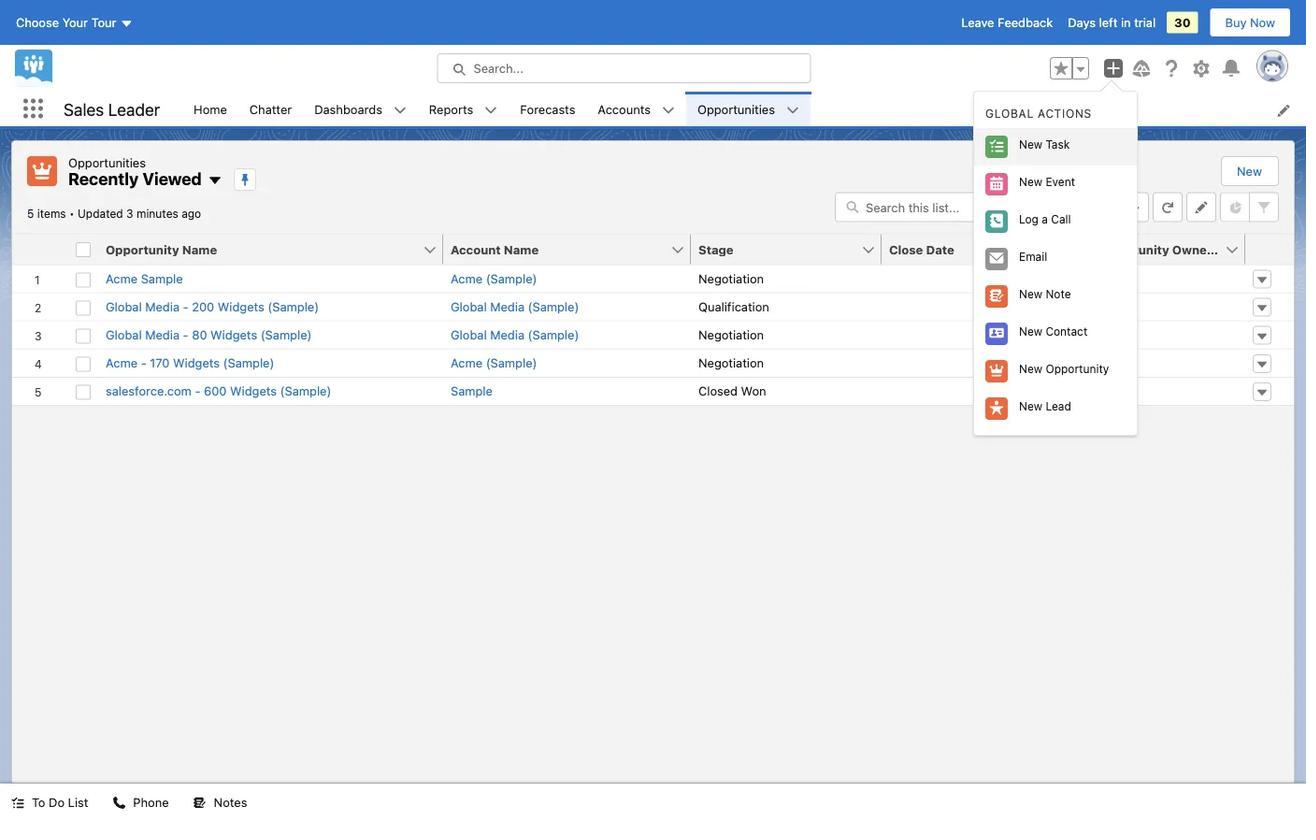 Task type: vqa. For each thing, say whether or not it's contained in the screenshot.
Feedback
yes



Task type: locate. For each thing, give the bounding box(es) containing it.
name right the account on the left of the page
[[504, 242, 539, 256]]

date
[[926, 242, 955, 256]]

new inside button
[[1237, 164, 1263, 178]]

alias
[[1216, 242, 1245, 256]]

acme down the account on the left of the page
[[451, 271, 483, 286]]

2 global media (sample) link from the top
[[451, 326, 579, 344]]

-
[[183, 300, 189, 314], [183, 328, 189, 342], [141, 356, 147, 370], [195, 384, 201, 398]]

new for new contact
[[1019, 324, 1043, 338]]

new left task
[[1019, 137, 1043, 150]]

global media (sample) down account name
[[451, 300, 579, 314]]

acme up sample link
[[451, 356, 483, 370]]

opportunity down contact
[[1046, 362, 1110, 375]]

3 negotiation from the top
[[699, 356, 764, 370]]

new contact
[[1019, 324, 1088, 338]]

widgets right 200
[[218, 300, 265, 314]]

acme (sample) link down account name
[[451, 270, 537, 288]]

negotiation up closed won
[[699, 356, 764, 370]]

1 horizontal spatial opportunities
[[698, 102, 775, 116]]

global media (sample) up sample link
[[451, 328, 579, 342]]

widgets
[[218, 300, 265, 314], [211, 328, 257, 342], [173, 356, 220, 370], [230, 384, 277, 398]]

opportunities list item
[[686, 92, 811, 126]]

lead
[[1046, 399, 1072, 412]]

log a call
[[1019, 212, 1071, 225]]

stage button
[[691, 234, 861, 264]]

opportunity for opportunity owner alias
[[1096, 242, 1170, 256]]

new up 3/22/2023
[[1019, 362, 1043, 375]]

0 vertical spatial global media (sample)
[[451, 300, 579, 314]]

12/5/2023
[[983, 271, 1040, 286]]

account name
[[451, 242, 539, 256]]

acme (sample) up sample link
[[451, 356, 537, 370]]

acme down opportunity name
[[106, 271, 138, 286]]

text default image for dashboards
[[394, 104, 407, 117]]

- left 170
[[141, 356, 147, 370]]

text default image
[[207, 173, 222, 188], [193, 796, 206, 810]]

acme for acme - 170 widgets (sample) link
[[106, 356, 138, 370]]

1 vertical spatial text default image
[[193, 796, 206, 810]]

trial
[[1135, 15, 1156, 29]]

text default image inside to do list button
[[11, 796, 24, 810]]

salesforce.com - 600 widgets (sample) link
[[106, 382, 331, 400]]

text default image inside the opportunities list item
[[786, 104, 800, 117]]

updated
[[78, 207, 123, 220]]

ago
[[182, 207, 201, 220]]

global media - 80 widgets (sample)
[[106, 328, 312, 342]]

acme sample link
[[106, 270, 183, 288]]

(sample) inside 'link'
[[268, 300, 319, 314]]

closed
[[699, 384, 738, 398]]

new down "12/20/2023"
[[1019, 324, 1043, 338]]

1 vertical spatial acme (sample) link
[[451, 354, 537, 372]]

text default image
[[394, 104, 407, 117], [485, 104, 498, 117], [662, 104, 675, 117], [786, 104, 800, 117], [11, 796, 24, 810], [113, 796, 126, 810]]

1 vertical spatial opportunities
[[68, 155, 146, 169]]

opportunity owner alias button
[[1089, 234, 1245, 264]]

170
[[150, 356, 170, 370]]

0 vertical spatial sample
[[141, 271, 183, 286]]

0 horizontal spatial text default image
[[193, 796, 206, 810]]

tour
[[91, 15, 116, 29]]

1 vertical spatial global media (sample)
[[451, 328, 579, 342]]

acme (sample) link up sample link
[[451, 354, 537, 372]]

name for opportunity name
[[182, 242, 217, 256]]

0 vertical spatial acme (sample) link
[[451, 270, 537, 288]]

viewed
[[143, 169, 202, 189]]

text default image right viewed on the left of page
[[207, 173, 222, 188]]

none search field inside recently viewed|opportunities|list view "element"
[[835, 192, 1060, 222]]

0 vertical spatial acme (sample)
[[451, 271, 537, 286]]

home link
[[182, 92, 238, 126]]

account name element
[[443, 234, 702, 265]]

negotiation down qualification
[[699, 328, 764, 342]]

acme (sample) link
[[451, 270, 537, 288], [451, 354, 537, 372]]

0 horizontal spatial name
[[182, 242, 217, 256]]

global media (sample)
[[451, 300, 579, 314], [451, 328, 579, 342]]

opportunities
[[698, 102, 775, 116], [68, 155, 146, 169]]

new for new
[[1237, 164, 1263, 178]]

leave feedback
[[962, 15, 1053, 29]]

1 vertical spatial global media (sample) link
[[451, 326, 579, 344]]

global media (sample) link for qualification
[[451, 298, 579, 316]]

global media - 200 widgets (sample)
[[106, 300, 319, 314]]

salesforce.com
[[106, 384, 192, 398]]

1 name from the left
[[182, 242, 217, 256]]

new opportunity link
[[975, 352, 1137, 390]]

new up alias
[[1237, 164, 1263, 178]]

1 vertical spatial negotiation
[[699, 328, 764, 342]]

new opportunity
[[1019, 362, 1110, 375]]

cell
[[68, 234, 98, 265]]

2 name from the left
[[504, 242, 539, 256]]

1 acme (sample) link from the top
[[451, 270, 537, 288]]

acme (sample) down account name
[[451, 271, 537, 286]]

phone button
[[101, 784, 180, 821]]

opportunity
[[106, 242, 179, 256], [1096, 242, 1170, 256], [1046, 362, 1110, 375]]

1 acme (sample) from the top
[[451, 271, 537, 286]]

list containing home
[[182, 92, 1307, 126]]

new task link
[[975, 128, 1137, 165]]

name down ago
[[182, 242, 217, 256]]

group
[[1050, 57, 1090, 79]]

media down account name
[[490, 300, 525, 314]]

text default image inside notes 'button'
[[193, 796, 206, 810]]

global media (sample) link up sample link
[[451, 326, 579, 344]]

notes
[[214, 795, 247, 809]]

to do list button
[[0, 784, 100, 821]]

600
[[204, 384, 227, 398]]

global media (sample) for negotiation
[[451, 328, 579, 342]]

menu
[[975, 99, 1137, 427]]

- left 200
[[183, 300, 189, 314]]

new for new event
[[1019, 175, 1043, 188]]

acme
[[106, 271, 138, 286], [451, 271, 483, 286], [106, 356, 138, 370], [451, 356, 483, 370]]

0 vertical spatial global media (sample) link
[[451, 298, 579, 316]]

0 vertical spatial negotiation
[[699, 271, 764, 286]]

note
[[1046, 287, 1071, 300]]

2 negotiation from the top
[[699, 328, 764, 342]]

leave
[[962, 15, 995, 29]]

(sample)
[[486, 271, 537, 286], [268, 300, 319, 314], [528, 300, 579, 314], [261, 328, 312, 342], [528, 328, 579, 342], [223, 356, 274, 370], [486, 356, 537, 370], [280, 384, 331, 398]]

1 global media (sample) link from the top
[[451, 298, 579, 316]]

minutes
[[137, 207, 178, 220]]

1 horizontal spatial text default image
[[207, 173, 222, 188]]

1 horizontal spatial name
[[504, 242, 539, 256]]

new left the event at the right top of page
[[1019, 175, 1043, 188]]

recently viewed|opportunities|list view element
[[11, 140, 1295, 784]]

new event
[[1019, 175, 1076, 188]]

reports link
[[418, 92, 485, 126]]

do
[[49, 795, 65, 809]]

your
[[62, 15, 88, 29]]

opportunity owner alias element
[[1089, 234, 1257, 265]]

days
[[1068, 15, 1096, 29]]

media down acme sample link
[[145, 300, 180, 314]]

stage
[[699, 242, 734, 256]]

opportunity left owner
[[1096, 242, 1170, 256]]

0 vertical spatial opportunities
[[698, 102, 775, 116]]

widgets right 600
[[230, 384, 277, 398]]

sales
[[64, 99, 104, 119]]

1 vertical spatial acme (sample)
[[451, 356, 537, 370]]

accounts list item
[[587, 92, 686, 126]]

3
[[126, 207, 133, 220]]

acme for acme (sample) link for acme - 170 widgets (sample)
[[451, 356, 483, 370]]

5 items • updated 3 minutes ago
[[27, 207, 201, 220]]

opportunity for opportunity name
[[106, 242, 179, 256]]

- inside 'link'
[[183, 300, 189, 314]]

acme (sample)
[[451, 271, 537, 286], [451, 356, 537, 370]]

1 horizontal spatial sample
[[451, 384, 493, 398]]

2 acme (sample) from the top
[[451, 356, 537, 370]]

text default image inside dashboards list item
[[394, 104, 407, 117]]

account
[[451, 242, 501, 256]]

negotiation
[[699, 271, 764, 286], [699, 328, 764, 342], [699, 356, 764, 370]]

2 global media (sample) from the top
[[451, 328, 579, 342]]

menu containing global actions
[[975, 99, 1137, 427]]

global media (sample) link down account name
[[451, 298, 579, 316]]

new event link
[[975, 165, 1137, 203]]

- left 600
[[195, 384, 201, 398]]

text default image inside the phone button
[[113, 796, 126, 810]]

opportunity up acme sample in the top of the page
[[106, 242, 179, 256]]

accounts link
[[587, 92, 662, 126]]

acme left 170
[[106, 356, 138, 370]]

list
[[182, 92, 1307, 126]]

global media (sample) link
[[451, 298, 579, 316], [451, 326, 579, 344]]

2 vertical spatial negotiation
[[699, 356, 764, 370]]

0 horizontal spatial opportunities
[[68, 155, 146, 169]]

reports
[[429, 102, 473, 116]]

action element
[[1246, 234, 1294, 265]]

close date element
[[882, 234, 1089, 265]]

None search field
[[835, 192, 1060, 222]]

text default image inside accounts list item
[[662, 104, 675, 117]]

media
[[145, 300, 180, 314], [490, 300, 525, 314], [145, 328, 180, 342], [490, 328, 525, 342]]

won
[[741, 384, 767, 398]]

0 vertical spatial text default image
[[207, 173, 222, 188]]

new down 3/22/2023
[[1019, 399, 1043, 412]]

sample
[[141, 271, 183, 286], [451, 384, 493, 398]]

1 global media (sample) from the top
[[451, 300, 579, 314]]

left
[[1099, 15, 1118, 29]]

home
[[194, 102, 227, 116]]

new for new task
[[1019, 137, 1043, 150]]

opportunity name element
[[98, 234, 455, 265]]

a
[[1042, 212, 1048, 225]]

new for new note
[[1019, 287, 1043, 300]]

text default image left notes
[[193, 796, 206, 810]]

chatter
[[250, 102, 292, 116]]

negotiation up qualification
[[699, 271, 764, 286]]

new down 12/5/2023
[[1019, 287, 1043, 300]]

2 acme (sample) link from the top
[[451, 354, 537, 372]]

new for new lead
[[1019, 399, 1043, 412]]

forecasts
[[520, 102, 576, 116]]

choose
[[16, 15, 59, 29]]

text default image inside reports list item
[[485, 104, 498, 117]]



Task type: describe. For each thing, give the bounding box(es) containing it.
to
[[32, 795, 45, 809]]

salesforce.com - 600 widgets (sample)
[[106, 384, 331, 398]]

recently viewed grid
[[12, 234, 1294, 406]]

acme (sample) link for acme sample
[[451, 270, 537, 288]]

buy now
[[1226, 15, 1276, 29]]

3/22/2023
[[981, 384, 1040, 398]]

opportunity name
[[106, 242, 217, 256]]

acme - 170 widgets (sample) link
[[106, 354, 274, 372]]

acme - 170 widgets (sample)
[[106, 356, 274, 370]]

item number element
[[12, 234, 68, 265]]

opportunity name button
[[98, 234, 423, 264]]

30
[[1175, 15, 1191, 29]]

new note link
[[975, 278, 1137, 315]]

in
[[1121, 15, 1131, 29]]

action image
[[1246, 234, 1294, 264]]

new contact link
[[975, 315, 1137, 352]]

chatter link
[[238, 92, 303, 126]]

acme (sample) for acme sample
[[451, 271, 537, 286]]

recently
[[68, 169, 139, 189]]

reports list item
[[418, 92, 509, 126]]

search... button
[[437, 53, 811, 83]]

1 negotiation from the top
[[699, 271, 764, 286]]

dashboards list item
[[303, 92, 418, 126]]

global actions
[[986, 107, 1092, 120]]

new lead link
[[975, 390, 1137, 427]]

stage element
[[691, 234, 893, 265]]

opportunities link
[[686, 92, 786, 126]]

buy
[[1226, 15, 1247, 29]]

widgets down 80
[[173, 356, 220, 370]]

global media (sample) link for negotiation
[[451, 326, 579, 344]]

text default image for opportunities
[[786, 104, 800, 117]]

acme (sample) for acme - 170 widgets (sample)
[[451, 356, 537, 370]]

dashboards link
[[303, 92, 394, 126]]

media up sample link
[[490, 328, 525, 342]]

list
[[68, 795, 88, 809]]

accounts
[[598, 102, 651, 116]]

close date
[[889, 242, 955, 256]]

text default image for reports
[[485, 104, 498, 117]]

close date button
[[882, 234, 1068, 264]]

media inside 'link'
[[145, 300, 180, 314]]

dashboards
[[314, 102, 382, 116]]

phone
[[133, 795, 169, 809]]

negotiation for 12/18/2023
[[699, 356, 764, 370]]

opportunity owner alias
[[1096, 242, 1245, 256]]

leave feedback link
[[962, 15, 1053, 29]]

close
[[889, 242, 923, 256]]

choose your tour button
[[15, 7, 134, 37]]

acme (sample) link for acme - 170 widgets (sample)
[[451, 354, 537, 372]]

task
[[1046, 137, 1070, 150]]

new task
[[1019, 137, 1070, 150]]

new for new opportunity
[[1019, 362, 1043, 375]]

opportunities inside list item
[[698, 102, 775, 116]]

new note
[[1019, 287, 1071, 300]]

12/18/2023
[[977, 356, 1040, 370]]

text default image inside recently viewed|opportunities|list view "element"
[[207, 173, 222, 188]]

Search Recently Viewed list view. search field
[[835, 192, 1060, 222]]

12/20/2023
[[975, 300, 1040, 314]]

sample link
[[451, 382, 493, 400]]

actions
[[1038, 107, 1092, 120]]

acme for acme sample link
[[106, 271, 138, 286]]

email
[[1019, 250, 1048, 263]]

owner
[[1173, 242, 1212, 256]]

acme for acme (sample) link corresponding to acme sample
[[451, 271, 483, 286]]

recently viewed status
[[27, 207, 78, 220]]

leader
[[108, 99, 160, 119]]

email link
[[975, 240, 1137, 278]]

global media - 200 widgets (sample) link
[[106, 298, 319, 316]]

call
[[1052, 212, 1071, 225]]

widgets inside 'link'
[[218, 300, 265, 314]]

global inside global media - 80 widgets (sample) link
[[106, 328, 142, 342]]

new lead
[[1019, 399, 1072, 412]]

notes button
[[182, 784, 259, 821]]

global media - 80 widgets (sample) link
[[106, 326, 312, 344]]

text default image for accounts
[[662, 104, 675, 117]]

sales leader
[[64, 99, 160, 119]]

opportunities inside "element"
[[68, 155, 146, 169]]

feedback
[[998, 15, 1053, 29]]

cell inside recently viewed grid
[[68, 234, 98, 265]]

global media (sample) for qualification
[[451, 300, 579, 314]]

•
[[69, 207, 74, 220]]

item number image
[[12, 234, 68, 264]]

rande
[[1096, 356, 1133, 370]]

name for account name
[[504, 242, 539, 256]]

log a call link
[[975, 203, 1137, 240]]

list view controls image
[[1063, 192, 1105, 222]]

search...
[[474, 61, 524, 75]]

recently viewed
[[68, 169, 202, 189]]

1 vertical spatial sample
[[451, 384, 493, 398]]

choose your tour
[[16, 15, 116, 29]]

negotiation for 1/4/2024
[[699, 328, 764, 342]]

widgets right 80
[[211, 328, 257, 342]]

now
[[1251, 15, 1276, 29]]

- left 80
[[183, 328, 189, 342]]

closed won
[[699, 384, 767, 398]]

event
[[1046, 175, 1076, 188]]

media up 170
[[145, 328, 180, 342]]

account name button
[[443, 234, 671, 264]]

log
[[1019, 212, 1039, 225]]

0 horizontal spatial sample
[[141, 271, 183, 286]]

new button
[[1222, 157, 1278, 185]]

global inside 'global media - 200 widgets (sample)' 'link'
[[106, 300, 142, 314]]

qualification
[[699, 300, 770, 314]]

to do list
[[32, 795, 88, 809]]

200
[[192, 300, 214, 314]]



